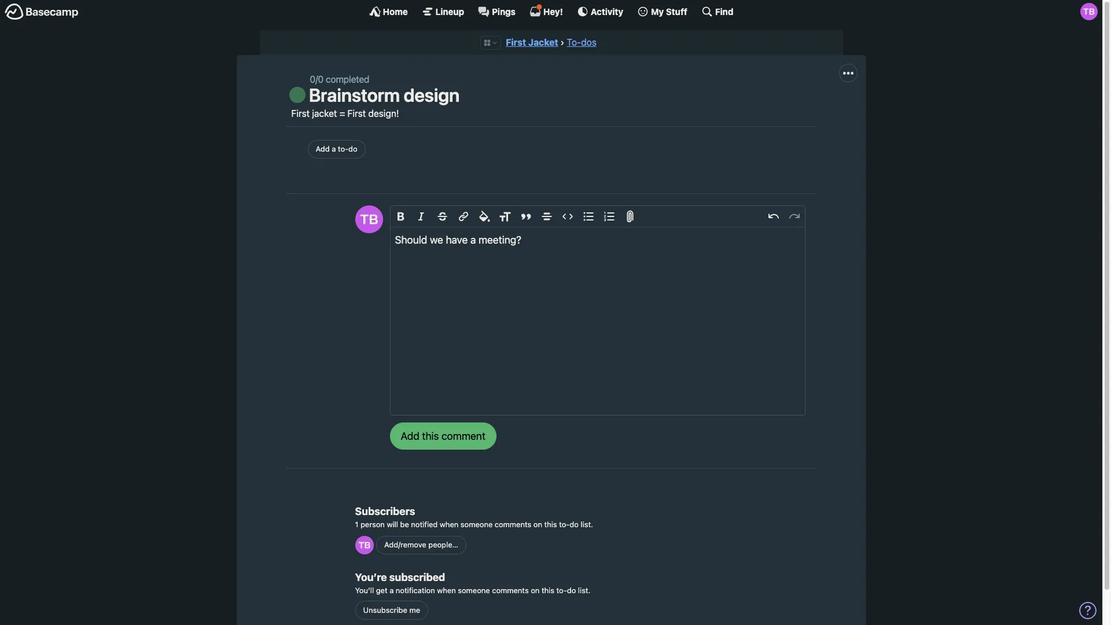 Task type: locate. For each thing, give the bounding box(es) containing it.
to-
[[338, 144, 349, 154], [560, 520, 570, 529], [557, 586, 567, 595]]

0 vertical spatial this
[[545, 520, 557, 529]]

0 vertical spatial to-
[[338, 144, 349, 154]]

switch accounts image
[[5, 3, 79, 21]]

hey! button
[[530, 4, 563, 17]]

me
[[410, 606, 420, 615]]

a
[[332, 144, 336, 154], [471, 234, 476, 246], [390, 586, 394, 595]]

0 horizontal spatial tyler black image
[[355, 206, 383, 234]]

comments inside you're subscribed you'll get a notification when someone comments on this to-do list.
[[492, 586, 529, 595]]

list.
[[581, 520, 594, 529], [578, 586, 591, 595]]

comments
[[495, 520, 532, 529], [492, 586, 529, 595]]

1 vertical spatial tyler black image
[[355, 206, 383, 234]]

2 vertical spatial a
[[390, 586, 394, 595]]

pings
[[492, 6, 516, 17]]

1 vertical spatial do
[[570, 520, 579, 529]]

comments for subscribers
[[495, 520, 532, 529]]

to- inside button
[[338, 144, 349, 154]]

jacket
[[529, 37, 559, 47]]

someone inside subscribers 1 person will be notified when someone comments on this to-do list.
[[461, 520, 493, 529]]

someone down people…
[[458, 586, 490, 595]]

this inside subscribers 1 person will be notified when someone comments on this to-do list.
[[545, 520, 557, 529]]

this
[[545, 520, 557, 529], [542, 586, 555, 595]]

list. inside you're subscribed you'll get a notification when someone comments on this to-do list.
[[578, 586, 591, 595]]

1 vertical spatial this
[[542, 586, 555, 595]]

1 vertical spatial on
[[531, 586, 540, 595]]

someone inside you're subscribed you'll get a notification when someone comments on this to-do list.
[[458, 586, 490, 595]]

2 horizontal spatial a
[[471, 234, 476, 246]]

1 vertical spatial a
[[471, 234, 476, 246]]

do
[[349, 144, 358, 154], [570, 520, 579, 529], [567, 586, 576, 595]]

lineup
[[436, 6, 465, 17]]

my stuff
[[652, 6, 688, 17]]

subscribed
[[390, 571, 446, 584]]

0 vertical spatial someone
[[461, 520, 493, 529]]

0 horizontal spatial first
[[292, 108, 310, 119]]

a right add
[[332, 144, 336, 154]]

on for you're
[[531, 586, 540, 595]]

do inside you're subscribed you'll get a notification when someone comments on this to-do list.
[[567, 586, 576, 595]]

you'll
[[355, 586, 374, 595]]

to-dos link
[[567, 37, 597, 47]]

first left jacket
[[292, 108, 310, 119]]

to- for 1
[[560, 520, 570, 529]]

1 vertical spatial list.
[[578, 586, 591, 595]]

first left the jacket
[[506, 37, 526, 47]]

this for you're
[[542, 586, 555, 595]]

when for subscribers
[[440, 520, 459, 529]]

2 vertical spatial do
[[567, 586, 576, 595]]

when right notification
[[437, 586, 456, 595]]

when inside you're subscribed you'll get a notification when someone comments on this to-do list.
[[437, 586, 456, 595]]

unsubscribe
[[363, 606, 408, 615]]

add a to-do button
[[308, 140, 366, 159]]

2 horizontal spatial first
[[506, 37, 526, 47]]

when up people…
[[440, 520, 459, 529]]

tyler black image
[[1081, 3, 1099, 20], [355, 206, 383, 234]]

None submit
[[390, 423, 497, 450]]

2 vertical spatial to-
[[557, 586, 567, 595]]

list. inside subscribers 1 person will be notified when someone comments on this to-do list.
[[581, 520, 594, 529]]

first right =
[[348, 108, 366, 119]]

find button
[[702, 6, 734, 17]]

1 vertical spatial someone
[[458, 586, 490, 595]]

0 horizontal spatial a
[[332, 144, 336, 154]]

this inside you're subscribed you'll get a notification when someone comments on this to-do list.
[[542, 586, 555, 595]]

add a to-do
[[316, 144, 358, 154]]

0 vertical spatial when
[[440, 520, 459, 529]]

to- inside you're subscribed you'll get a notification when someone comments on this to-do list.
[[557, 586, 567, 595]]

hey!
[[544, 6, 563, 17]]

notification
[[396, 586, 435, 595]]

1 vertical spatial when
[[437, 586, 456, 595]]

first jacket
[[506, 37, 559, 47]]

to- inside subscribers 1 person will be notified when someone comments on this to-do list.
[[560, 520, 570, 529]]

a inside you're subscribed you'll get a notification when someone comments on this to-do list.
[[390, 586, 394, 595]]

tyler black image
[[355, 536, 374, 555]]

1 horizontal spatial a
[[390, 586, 394, 595]]

comments inside subscribers 1 person will be notified when someone comments on this to-do list.
[[495, 520, 532, 529]]

we
[[430, 234, 444, 246]]

first for first jacket
[[506, 37, 526, 47]]

jacket
[[312, 108, 337, 119]]

will
[[387, 520, 398, 529]]

first
[[506, 37, 526, 47], [292, 108, 310, 119], [348, 108, 366, 119]]

do inside subscribers 1 person will be notified when someone comments on this to-do list.
[[570, 520, 579, 529]]

on inside subscribers 1 person will be notified when someone comments on this to-do list.
[[534, 520, 543, 529]]

someone for you're
[[458, 586, 490, 595]]

0 vertical spatial list.
[[581, 520, 594, 529]]

0 vertical spatial a
[[332, 144, 336, 154]]

add
[[316, 144, 330, 154]]

Type your comment here… text field
[[391, 228, 805, 415]]

pings button
[[478, 6, 516, 17]]

unsubscribe me
[[363, 606, 420, 615]]

when inside subscribers 1 person will be notified when someone comments on this to-do list.
[[440, 520, 459, 529]]

0 vertical spatial comments
[[495, 520, 532, 529]]

0/0 completed link
[[310, 74, 370, 85]]

subscribers
[[355, 506, 416, 518]]

0 vertical spatial do
[[349, 144, 358, 154]]

a right have
[[471, 234, 476, 246]]

design!
[[369, 108, 399, 119]]

should
[[395, 234, 428, 246]]

person
[[361, 520, 385, 529]]

on
[[534, 520, 543, 529], [531, 586, 540, 595]]

0/0 completed
[[310, 74, 370, 85]]

comments for you're
[[492, 586, 529, 595]]

brainstorm
[[309, 84, 400, 106]]

when
[[440, 520, 459, 529], [437, 586, 456, 595]]

someone
[[461, 520, 493, 529], [458, 586, 490, 595]]

my
[[652, 6, 664, 17]]

should we have a meeting?
[[395, 234, 522, 246]]

1 vertical spatial to-
[[560, 520, 570, 529]]

1 horizontal spatial tyler black image
[[1081, 3, 1099, 20]]

do for subscribed
[[567, 586, 576, 595]]

find
[[716, 6, 734, 17]]

a right get
[[390, 586, 394, 595]]

on inside you're subscribed you'll get a notification when someone comments on this to-do list.
[[531, 586, 540, 595]]

design
[[404, 84, 460, 106]]

0 vertical spatial on
[[534, 520, 543, 529]]

1 vertical spatial comments
[[492, 586, 529, 595]]

someone right notified
[[461, 520, 493, 529]]



Task type: describe. For each thing, give the bounding box(es) containing it.
someone for subscribers
[[461, 520, 493, 529]]

you're
[[355, 571, 387, 584]]

people…
[[429, 541, 459, 550]]

subscribers 1 person will be notified when someone comments on this to-do list.
[[355, 506, 594, 529]]

home link
[[369, 6, 408, 17]]

activity
[[591, 6, 624, 17]]

›
[[561, 37, 565, 47]]

add/remove people…
[[385, 541, 459, 550]]

completed
[[326, 74, 370, 85]]

stuff
[[666, 6, 688, 17]]

unsubscribe me button
[[355, 601, 429, 620]]

activity link
[[577, 6, 624, 17]]

home
[[383, 6, 408, 17]]

brainstorm design
[[309, 84, 460, 106]]

0/0
[[310, 74, 324, 85]]

1
[[355, 520, 359, 529]]

dos
[[582, 37, 597, 47]]

list. for subscribers
[[581, 520, 594, 529]]

to-
[[567, 37, 582, 47]]

do for 1
[[570, 520, 579, 529]]

have
[[446, 234, 468, 246]]

notified
[[411, 520, 438, 529]]

to- for subscribed
[[557, 586, 567, 595]]

› to-dos
[[561, 37, 597, 47]]

meeting?
[[479, 234, 522, 246]]

a inside text field
[[471, 234, 476, 246]]

main element
[[0, 0, 1103, 23]]

add/remove
[[385, 541, 427, 550]]

a inside button
[[332, 144, 336, 154]]

this for subscribers
[[545, 520, 557, 529]]

be
[[401, 520, 409, 529]]

brainstorm design link
[[309, 84, 460, 106]]

=
[[340, 108, 345, 119]]

0 vertical spatial tyler black image
[[1081, 3, 1099, 20]]

1 horizontal spatial first
[[348, 108, 366, 119]]

on for subscribers
[[534, 520, 543, 529]]

do inside button
[[349, 144, 358, 154]]

lineup link
[[422, 6, 465, 17]]

when for you're
[[437, 586, 456, 595]]

you're subscribed you'll get a notification when someone comments on this to-do list.
[[355, 571, 591, 595]]

first jacket link
[[506, 37, 559, 47]]

list. for you're
[[578, 586, 591, 595]]

get
[[376, 586, 388, 595]]

first jacket = first design!
[[292, 108, 399, 119]]

first for first jacket = first design!
[[292, 108, 310, 119]]

add/remove people… link
[[376, 536, 467, 555]]

my stuff button
[[638, 6, 688, 17]]



Task type: vqa. For each thing, say whether or not it's contained in the screenshot.
2nd Install from the bottom
no



